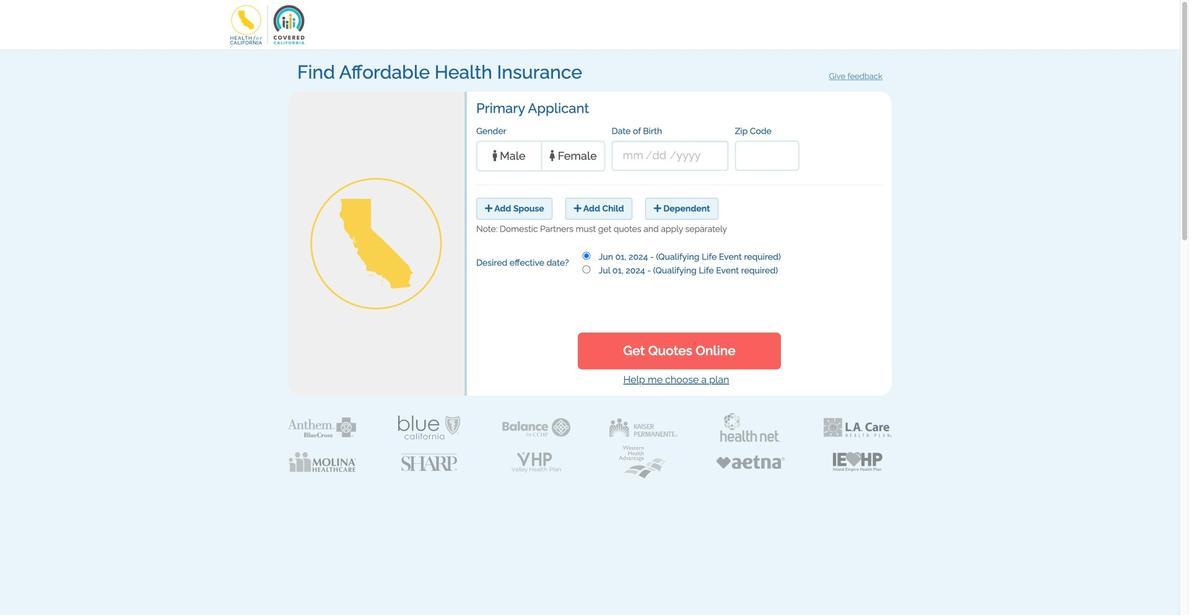 Task type: vqa. For each thing, say whether or not it's contained in the screenshot.
ok Icon
no



Task type: describe. For each thing, give the bounding box(es) containing it.
western health advantage health insurance image
[[619, 446, 669, 479]]

molina health insurance image
[[288, 452, 356, 472]]

covered california kaiser plans image
[[610, 419, 678, 437]]

chinese community health plan image
[[503, 418, 571, 437]]

valley health insurance image
[[512, 452, 561, 473]]

female image
[[550, 150, 555, 162]]

covered california blue shield image
[[398, 416, 460, 440]]

inland empire health plan image
[[833, 452, 883, 472]]

dd text field
[[653, 142, 670, 169]]

l.a. care image
[[824, 418, 892, 437]]

male image
[[493, 150, 497, 162]]



Task type: locate. For each thing, give the bounding box(es) containing it.
None radio
[[583, 252, 591, 260], [583, 266, 591, 274], [583, 252, 591, 260], [583, 266, 591, 274]]

aetna health of california inc. image
[[717, 456, 785, 469]]

covered california health net plans image
[[720, 413, 782, 443]]

2 plus image from the left
[[654, 204, 662, 213]]

0 horizontal spatial plus image
[[574, 204, 582, 213]]

1 plus image from the left
[[574, 204, 582, 213]]

yyyy text field
[[677, 142, 708, 169]]

sharp health insurance image
[[402, 453, 457, 471]]

mm text field
[[623, 142, 646, 169]]

anthem blue cross covered ca image
[[288, 418, 356, 438]]

plus image
[[574, 204, 582, 213], [654, 204, 662, 213]]

None text field
[[735, 141, 800, 171]]

health insurance quotes for california image
[[288, 156, 465, 332]]

plus image
[[485, 204, 493, 213]]

1 horizontal spatial plus image
[[654, 204, 662, 213]]

form
[[288, 62, 892, 495]]



